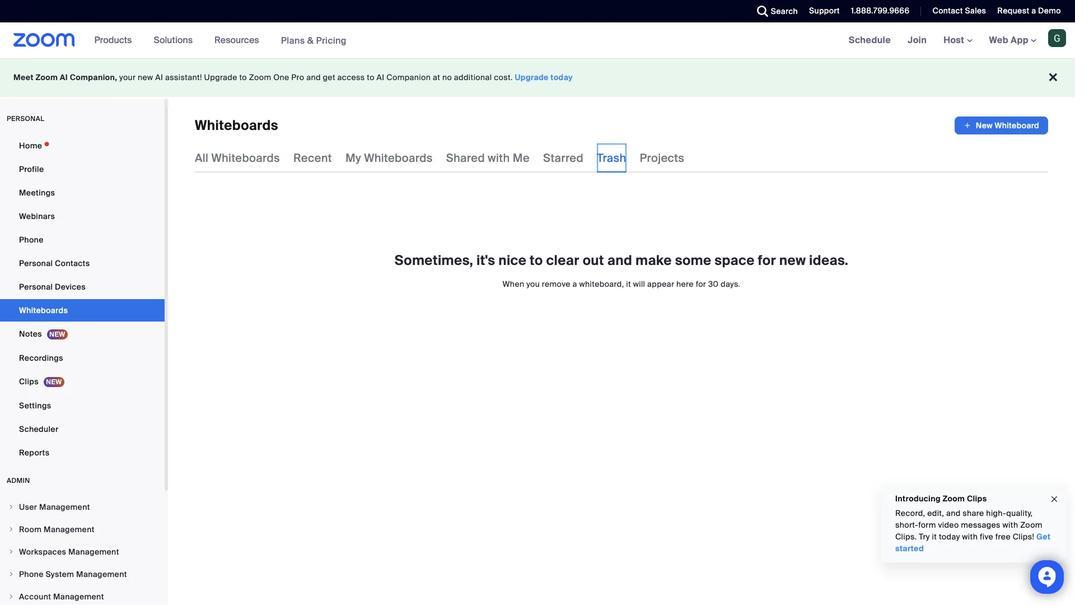 Task type: vqa. For each thing, say whether or not it's contained in the screenshot.
Jacob Simon
no



Task type: describe. For each thing, give the bounding box(es) containing it.
sales
[[966, 6, 987, 16]]

access
[[338, 72, 365, 82]]

it's
[[477, 252, 495, 269]]

zoom left "one"
[[249, 72, 271, 82]]

and inside 'meet zoom ai companion,' footer
[[307, 72, 321, 82]]

contact
[[933, 6, 963, 16]]

some
[[675, 252, 712, 269]]

phone system management
[[19, 569, 127, 579]]

whiteboards right "all" on the top left
[[211, 151, 280, 165]]

sometimes, it's nice to clear out and make some space for new ideas.
[[395, 252, 849, 269]]

new inside 'meet zoom ai companion,' footer
[[138, 72, 153, 82]]

here
[[677, 279, 694, 289]]

whiteboards link
[[0, 299, 165, 322]]

share
[[963, 508, 985, 518]]

when
[[503, 279, 525, 289]]

phone system management menu item
[[0, 564, 165, 585]]

today inside 'meet zoom ai companion,' footer
[[551, 72, 573, 82]]

product information navigation
[[86, 22, 355, 59]]

phone link
[[0, 229, 165, 251]]

zoom right meet
[[36, 72, 58, 82]]

messages
[[962, 520, 1001, 530]]

products button
[[94, 22, 137, 58]]

webinars
[[19, 211, 55, 221]]

right image for workspaces management
[[8, 548, 15, 555]]

0 vertical spatial for
[[758, 252, 776, 269]]

notes link
[[0, 323, 165, 346]]

home link
[[0, 134, 165, 157]]

solutions button
[[154, 22, 198, 58]]

introducing zoom clips
[[896, 494, 987, 504]]

record,
[[896, 508, 926, 518]]

scheduler
[[19, 424, 58, 434]]

workspaces
[[19, 547, 66, 557]]

user
[[19, 502, 37, 512]]

new whiteboard
[[976, 120, 1040, 131]]

additional
[[454, 72, 492, 82]]

personal for personal devices
[[19, 282, 53, 292]]

app
[[1011, 34, 1029, 46]]

user management menu item
[[0, 496, 165, 518]]

get
[[323, 72, 336, 82]]

whiteboards inside application
[[195, 117, 278, 134]]

1 vertical spatial clips
[[967, 494, 987, 504]]

whiteboard
[[995, 120, 1040, 131]]

home
[[19, 141, 42, 151]]

management inside phone system management 'menu item'
[[76, 569, 127, 579]]

days.
[[721, 279, 741, 289]]

notes
[[19, 329, 42, 339]]

all
[[195, 151, 209, 165]]

right image for user management
[[8, 504, 15, 510]]

user management
[[19, 502, 90, 512]]

admin menu menu
[[0, 496, 165, 605]]

right image for account management
[[8, 593, 15, 600]]

no
[[443, 72, 452, 82]]

plans & pricing
[[281, 34, 347, 46]]

reports link
[[0, 441, 165, 464]]

30
[[709, 279, 719, 289]]

reports
[[19, 448, 50, 458]]

whiteboards application
[[195, 117, 1049, 134]]

workspaces management menu item
[[0, 541, 165, 562]]

remove
[[542, 279, 571, 289]]

room management
[[19, 524, 95, 534]]

appear
[[648, 279, 675, 289]]

shared with me
[[446, 151, 530, 165]]

whiteboards inside the personal menu menu
[[19, 305, 68, 315]]

phone for phone
[[19, 235, 44, 245]]

banner containing products
[[0, 22, 1076, 59]]

scheduler link
[[0, 418, 165, 440]]

1 horizontal spatial a
[[1032, 6, 1037, 16]]

right image for room management
[[8, 526, 15, 533]]

profile picture image
[[1049, 29, 1067, 47]]

2 upgrade from the left
[[515, 72, 549, 82]]

will
[[633, 279, 646, 289]]

five
[[980, 532, 994, 542]]

clips link
[[0, 370, 165, 393]]

meet zoom ai companion, your new ai assistant! upgrade to zoom one pro and get access to ai companion at no additional cost. upgrade today
[[13, 72, 573, 82]]

at
[[433, 72, 440, 82]]

products
[[94, 34, 132, 46]]

personal contacts link
[[0, 252, 165, 275]]

recordings
[[19, 353, 63, 363]]

new
[[976, 120, 993, 131]]

personal devices
[[19, 282, 86, 292]]

personal devices link
[[0, 276, 165, 298]]

zoom logo image
[[13, 33, 75, 47]]

new whiteboard button
[[955, 117, 1049, 134]]

room management menu item
[[0, 519, 165, 540]]

request
[[998, 6, 1030, 16]]

pro
[[292, 72, 304, 82]]

zoom inside record, edit, and share high-quality, short-form video messages with zoom clips. try it today with five free clips!
[[1021, 520, 1043, 530]]

get started link
[[896, 532, 1051, 553]]

management for account management
[[53, 592, 104, 602]]

webinars link
[[0, 205, 165, 227]]

phone for phone system management
[[19, 569, 44, 579]]

devices
[[55, 282, 86, 292]]

close image
[[1050, 493, 1059, 506]]

quality,
[[1007, 508, 1033, 518]]

tabs of all whiteboard page tab list
[[195, 143, 685, 173]]

1 vertical spatial a
[[573, 279, 577, 289]]

meet
[[13, 72, 34, 82]]

management for workspaces management
[[68, 547, 119, 557]]

pricing
[[316, 34, 347, 46]]

nice
[[499, 252, 527, 269]]

form
[[919, 520, 937, 530]]

support
[[810, 6, 840, 16]]

room
[[19, 524, 42, 534]]

3 ai from the left
[[377, 72, 385, 82]]

space
[[715, 252, 755, 269]]

starred
[[543, 151, 584, 165]]

1 ai from the left
[[60, 72, 68, 82]]

2 horizontal spatial to
[[530, 252, 543, 269]]



Task type: locate. For each thing, give the bounding box(es) containing it.
whiteboard,
[[580, 279, 624, 289]]

0 vertical spatial it
[[626, 279, 631, 289]]

2 personal from the top
[[19, 282, 53, 292]]

with inside tabs of all whiteboard page tab list
[[488, 151, 510, 165]]

resources button
[[215, 22, 264, 58]]

support link
[[801, 0, 843, 22], [810, 6, 840, 16]]

0 vertical spatial a
[[1032, 6, 1037, 16]]

free
[[996, 532, 1011, 542]]

a
[[1032, 6, 1037, 16], [573, 279, 577, 289]]

0 horizontal spatial and
[[307, 72, 321, 82]]

it right try
[[932, 532, 937, 542]]

1 personal from the top
[[19, 258, 53, 268]]

to down resources dropdown button
[[239, 72, 247, 82]]

clips
[[19, 376, 39, 387], [967, 494, 987, 504]]

2 horizontal spatial and
[[947, 508, 961, 518]]

with up free
[[1003, 520, 1019, 530]]

0 vertical spatial phone
[[19, 235, 44, 245]]

recordings link
[[0, 347, 165, 369]]

contact sales link
[[925, 0, 990, 22], [933, 6, 987, 16]]

right image left account
[[8, 593, 15, 600]]

2 vertical spatial with
[[963, 532, 978, 542]]

zoom up edit,
[[943, 494, 965, 504]]

1 horizontal spatial clips
[[967, 494, 987, 504]]

right image left system
[[8, 571, 15, 578]]

1 vertical spatial phone
[[19, 569, 44, 579]]

0 vertical spatial right image
[[8, 526, 15, 533]]

demo
[[1039, 6, 1062, 16]]

1 horizontal spatial it
[[932, 532, 937, 542]]

1 vertical spatial for
[[696, 279, 707, 289]]

and left get
[[307, 72, 321, 82]]

banner
[[0, 22, 1076, 59]]

whiteboards right "my"
[[364, 151, 433, 165]]

0 horizontal spatial today
[[551, 72, 573, 82]]

search
[[771, 6, 798, 16]]

2 right image from the top
[[8, 548, 15, 555]]

0 horizontal spatial a
[[573, 279, 577, 289]]

upgrade today link
[[515, 72, 573, 82]]

2 phone from the top
[[19, 569, 44, 579]]

management up account management menu item
[[76, 569, 127, 579]]

whiteboards
[[195, 117, 278, 134], [211, 151, 280, 165], [364, 151, 433, 165], [19, 305, 68, 315]]

1 horizontal spatial upgrade
[[515, 72, 549, 82]]

web
[[990, 34, 1009, 46]]

right image inside account management menu item
[[8, 593, 15, 600]]

right image inside the room management menu item
[[8, 526, 15, 533]]

ai left companion,
[[60, 72, 68, 82]]

phone up account
[[19, 569, 44, 579]]

your
[[119, 72, 136, 82]]

system
[[46, 569, 74, 579]]

management down phone system management 'menu item'
[[53, 592, 104, 602]]

management inside the room management menu item
[[44, 524, 95, 534]]

settings link
[[0, 394, 165, 417]]

management for user management
[[39, 502, 90, 512]]

0 horizontal spatial new
[[138, 72, 153, 82]]

management inside account management menu item
[[53, 592, 104, 602]]

1 right image from the top
[[8, 526, 15, 533]]

upgrade down product information navigation on the left of the page
[[204, 72, 237, 82]]

management for room management
[[44, 524, 95, 534]]

clips up settings
[[19, 376, 39, 387]]

web app
[[990, 34, 1029, 46]]

get
[[1037, 532, 1051, 542]]

whiteboards up 'all whiteboards'
[[195, 117, 278, 134]]

right image left workspaces
[[8, 548, 15, 555]]

new
[[138, 72, 153, 82], [780, 252, 806, 269]]

my
[[346, 151, 361, 165]]

request a demo
[[998, 6, 1062, 16]]

personal
[[19, 258, 53, 268], [19, 282, 53, 292]]

2 right image from the top
[[8, 571, 15, 578]]

plans
[[281, 34, 305, 46]]

clips!
[[1013, 532, 1035, 542]]

2 vertical spatial right image
[[8, 593, 15, 600]]

new right the your
[[138, 72, 153, 82]]

ai left assistant!
[[155, 72, 163, 82]]

1 horizontal spatial and
[[608, 252, 633, 269]]

host button
[[944, 34, 973, 46]]

record, edit, and share high-quality, short-form video messages with zoom clips. try it today with five free clips!
[[896, 508, 1043, 542]]

and up when you remove a whiteboard, it will appear here for 30 days.
[[608, 252, 633, 269]]

schedule
[[849, 34, 891, 46]]

for
[[758, 252, 776, 269], [696, 279, 707, 289]]

&
[[307, 34, 314, 46]]

1 vertical spatial right image
[[8, 571, 15, 578]]

management inside user management menu item
[[39, 502, 90, 512]]

zoom
[[36, 72, 58, 82], [249, 72, 271, 82], [943, 494, 965, 504], [1021, 520, 1043, 530]]

0 vertical spatial and
[[307, 72, 321, 82]]

assistant!
[[165, 72, 202, 82]]

my whiteboards
[[346, 151, 433, 165]]

1 horizontal spatial with
[[963, 532, 978, 542]]

it left 'will'
[[626, 279, 631, 289]]

meetings navigation
[[841, 22, 1076, 59]]

you
[[527, 279, 540, 289]]

a left demo
[[1032, 6, 1037, 16]]

it
[[626, 279, 631, 289], [932, 532, 937, 542]]

1 horizontal spatial new
[[780, 252, 806, 269]]

upgrade right cost.
[[515, 72, 549, 82]]

0 vertical spatial right image
[[8, 504, 15, 510]]

1 right image from the top
[[8, 504, 15, 510]]

1 vertical spatial new
[[780, 252, 806, 269]]

cost.
[[494, 72, 513, 82]]

0 vertical spatial with
[[488, 151, 510, 165]]

shared
[[446, 151, 485, 165]]

make
[[636, 252, 672, 269]]

right image
[[8, 504, 15, 510], [8, 548, 15, 555]]

get started
[[896, 532, 1051, 553]]

management up room management
[[39, 502, 90, 512]]

0 vertical spatial new
[[138, 72, 153, 82]]

a right remove
[[573, 279, 577, 289]]

right image
[[8, 526, 15, 533], [8, 571, 15, 578], [8, 593, 15, 600]]

settings
[[19, 401, 51, 411]]

personal for personal contacts
[[19, 258, 53, 268]]

profile link
[[0, 158, 165, 180]]

2 ai from the left
[[155, 72, 163, 82]]

join
[[908, 34, 927, 46]]

introducing
[[896, 494, 941, 504]]

clips.
[[896, 532, 917, 542]]

ideas.
[[810, 252, 849, 269]]

right image inside phone system management 'menu item'
[[8, 571, 15, 578]]

recent
[[294, 151, 332, 165]]

right image left user
[[8, 504, 15, 510]]

right image inside workspaces management "menu item"
[[8, 548, 15, 555]]

web app button
[[990, 34, 1037, 46]]

today
[[551, 72, 573, 82], [939, 532, 961, 542]]

for left the 30
[[696, 279, 707, 289]]

try
[[919, 532, 930, 542]]

zoom up clips!
[[1021, 520, 1043, 530]]

it inside record, edit, and share high-quality, short-form video messages with zoom clips. try it today with five free clips!
[[932, 532, 937, 542]]

1 horizontal spatial ai
[[155, 72, 163, 82]]

0 vertical spatial today
[[551, 72, 573, 82]]

account management
[[19, 592, 104, 602]]

for right space
[[758, 252, 776, 269]]

management inside workspaces management "menu item"
[[68, 547, 119, 557]]

1 horizontal spatial to
[[367, 72, 375, 82]]

phone inside 'menu item'
[[19, 569, 44, 579]]

right image for phone system management
[[8, 571, 15, 578]]

host
[[944, 34, 967, 46]]

with down messages at the right bottom of the page
[[963, 532, 978, 542]]

projects
[[640, 151, 685, 165]]

personal menu menu
[[0, 134, 165, 465]]

one
[[273, 72, 289, 82]]

clips inside the personal menu menu
[[19, 376, 39, 387]]

right image inside user management menu item
[[8, 504, 15, 510]]

2 vertical spatial and
[[947, 508, 961, 518]]

phone down webinars
[[19, 235, 44, 245]]

3 right image from the top
[[8, 593, 15, 600]]

resources
[[215, 34, 259, 46]]

and up video
[[947, 508, 961, 518]]

workspaces management
[[19, 547, 119, 557]]

management up phone system management 'menu item'
[[68, 547, 119, 557]]

ai left companion
[[377, 72, 385, 82]]

2 horizontal spatial with
[[1003, 520, 1019, 530]]

account
[[19, 592, 51, 602]]

schedule link
[[841, 22, 900, 58]]

1 horizontal spatial today
[[939, 532, 961, 542]]

clips up share
[[967, 494, 987, 504]]

0 horizontal spatial upgrade
[[204, 72, 237, 82]]

high-
[[987, 508, 1007, 518]]

to right 'access'
[[367, 72, 375, 82]]

edit,
[[928, 508, 945, 518]]

today inside record, edit, and share high-quality, short-form video messages with zoom clips. try it today with five free clips!
[[939, 532, 961, 542]]

1 vertical spatial it
[[932, 532, 937, 542]]

new left ideas.
[[780, 252, 806, 269]]

add image
[[964, 120, 972, 131]]

0 horizontal spatial with
[[488, 151, 510, 165]]

to right nice
[[530, 252, 543, 269]]

account management menu item
[[0, 586, 165, 605]]

profile
[[19, 164, 44, 174]]

0 horizontal spatial for
[[696, 279, 707, 289]]

1 vertical spatial with
[[1003, 520, 1019, 530]]

join link
[[900, 22, 936, 58]]

1 vertical spatial today
[[939, 532, 961, 542]]

1 vertical spatial personal
[[19, 282, 53, 292]]

1 horizontal spatial for
[[758, 252, 776, 269]]

1 vertical spatial and
[[608, 252, 633, 269]]

phone inside the personal menu menu
[[19, 235, 44, 245]]

meet zoom ai companion, footer
[[0, 58, 1076, 97]]

whiteboards down personal devices
[[19, 305, 68, 315]]

1.888.799.9666
[[851, 6, 910, 16]]

1 upgrade from the left
[[204, 72, 237, 82]]

admin
[[7, 476, 30, 485]]

2 horizontal spatial ai
[[377, 72, 385, 82]]

short-
[[896, 520, 919, 530]]

personal down personal contacts
[[19, 282, 53, 292]]

and inside record, edit, and share high-quality, short-form video messages with zoom clips. try it today with five free clips!
[[947, 508, 961, 518]]

0 horizontal spatial clips
[[19, 376, 39, 387]]

0 horizontal spatial to
[[239, 72, 247, 82]]

0 vertical spatial personal
[[19, 258, 53, 268]]

personal up personal devices
[[19, 258, 53, 268]]

when you remove a whiteboard, it will appear here for 30 days.
[[503, 279, 741, 289]]

1 phone from the top
[[19, 235, 44, 245]]

management up workspaces management in the bottom left of the page
[[44, 524, 95, 534]]

clear
[[547, 252, 580, 269]]

0 vertical spatial clips
[[19, 376, 39, 387]]

with left me
[[488, 151, 510, 165]]

contacts
[[55, 258, 90, 268]]

1 vertical spatial right image
[[8, 548, 15, 555]]

right image left room
[[8, 526, 15, 533]]

0 horizontal spatial it
[[626, 279, 631, 289]]

request a demo link
[[990, 0, 1076, 22], [998, 6, 1062, 16]]

0 horizontal spatial ai
[[60, 72, 68, 82]]

solutions
[[154, 34, 193, 46]]



